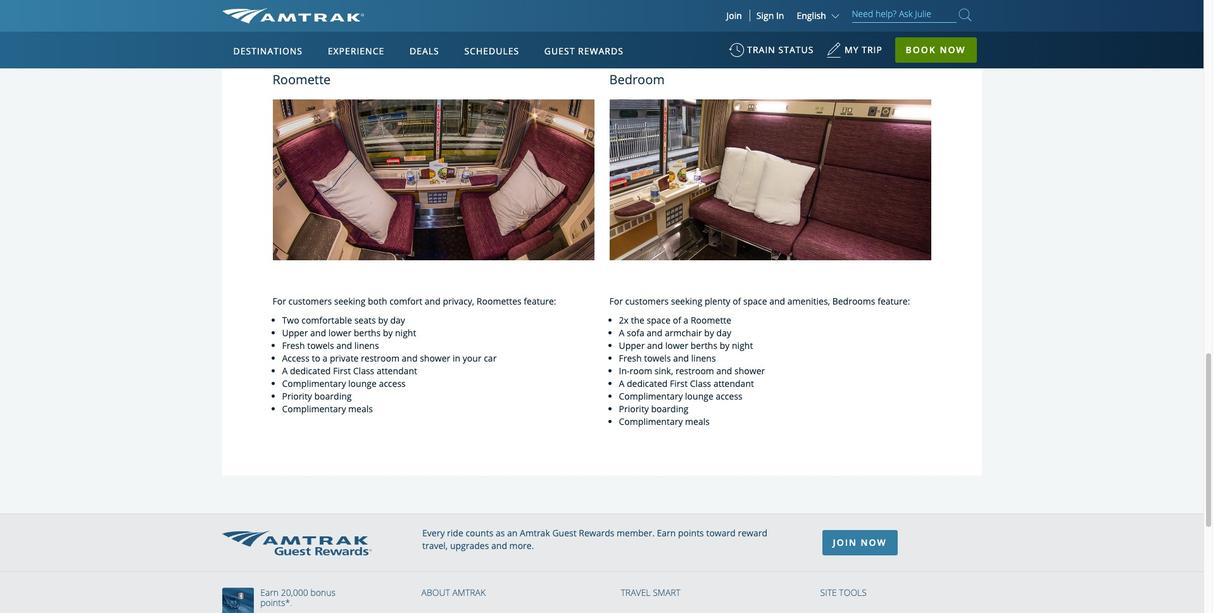 Task type: vqa. For each thing, say whether or not it's contained in the screenshot.
'lower' to the top
yes



Task type: locate. For each thing, give the bounding box(es) containing it.
a down in-
[[619, 378, 625, 390]]

1 vertical spatial amtrak
[[453, 587, 486, 599]]

1 vertical spatial class
[[690, 378, 712, 390]]

1 vertical spatial meals
[[685, 416, 710, 428]]

0 vertical spatial lower
[[329, 327, 352, 339]]

for up two
[[273, 295, 286, 307]]

lower down comfortable
[[329, 327, 352, 339]]

restroom right sink,
[[676, 365, 714, 377]]

0 horizontal spatial seating
[[660, 6, 689, 18]]

0 horizontal spatial space
[[647, 314, 671, 326]]

2 vertical spatial a
[[619, 378, 625, 390]]

feature: right roomettes
[[524, 295, 557, 307]]

1 vertical spatial join
[[833, 537, 858, 549]]

0 horizontal spatial day
[[391, 314, 405, 326]]

footer
[[0, 514, 1204, 613]]

first down private on the bottom
[[333, 365, 351, 377]]

0 vertical spatial space
[[744, 295, 768, 307]]

0 vertical spatial upper
[[282, 327, 308, 339]]

0 vertical spatial night
[[395, 327, 416, 339]]

towels down comfortable
[[307, 340, 334, 352]]

join inside join now link
[[833, 537, 858, 549]]

1 vertical spatial berths
[[691, 340, 718, 352]]

1 vertical spatial lounge
[[685, 390, 714, 402]]

1 vertical spatial lower
[[666, 340, 689, 352]]

2 seeking from the left
[[671, 295, 703, 307]]

0 horizontal spatial roomette
[[273, 71, 331, 88]]

for customers seeking both comfort and privacy, roomettes feature:
[[273, 295, 557, 307]]

1 horizontal spatial night
[[732, 340, 753, 352]]

status
[[779, 44, 814, 56]]

a left private on the bottom
[[323, 352, 328, 364]]

0 horizontal spatial class
[[353, 365, 375, 377]]

sofa
[[627, 327, 645, 339]]

join left now
[[833, 537, 858, 549]]

attendant inside two comfortable seats by day upper and lower berths by night fresh towels and linens access to a private restroom and shower in your car a dedicated first class attendant complimentary lounge access priority boarding complimentary meals
[[377, 365, 417, 377]]

0 horizontal spatial for
[[273, 295, 286, 307]]

for
[[273, 295, 286, 307], [610, 295, 623, 307]]

travel smart
[[621, 587, 681, 599]]

join left sign
[[727, 10, 742, 22]]

to inside two comfortable seats by day upper and lower berths by night fresh towels and linens access to a private restroom and shower in your car a dedicated first class attendant complimentary lounge access priority boarding complimentary meals
[[312, 352, 321, 364]]

1 horizontal spatial customers
[[626, 295, 669, 307]]

roomette inside 2x the space of a roomette a sofa and armchair by day upper and lower berths by night fresh towels and linens in-room sink, restroom and shower a dedicated first class attendant complimentary lounge access priority boarding complimentary meals
[[691, 314, 732, 326]]

1 horizontal spatial join
[[833, 537, 858, 549]]

0 horizontal spatial attendant
[[377, 365, 417, 377]]

0 vertical spatial a
[[684, 314, 689, 326]]

0 vertical spatial boarding
[[315, 390, 352, 402]]

seeking left plenty
[[671, 295, 703, 307]]

0 vertical spatial guest
[[545, 45, 575, 57]]

towels up sink,
[[644, 352, 671, 364]]

1 vertical spatial priority
[[619, 403, 649, 415]]

0 vertical spatial class
[[353, 365, 375, 377]]

0 vertical spatial restroom
[[361, 352, 400, 364]]

banner
[[0, 0, 1204, 293]]

1 vertical spatial shower
[[735, 365, 765, 377]]

0 vertical spatial lounge
[[348, 378, 377, 390]]

roomette down plenty
[[691, 314, 732, 326]]

day inside 2x the space of a roomette a sofa and armchair by day upper and lower berths by night fresh towels and linens in-room sink, restroom and shower a dedicated first class attendant complimentary lounge access priority boarding complimentary meals
[[717, 327, 732, 339]]

1 vertical spatial dedicated
[[627, 378, 668, 390]]

1 horizontal spatial for
[[610, 295, 623, 307]]

amtrak inside every ride counts as an amtrak guest rewards member. earn points toward reward travel, upgrades and more.
[[520, 527, 550, 539]]

footer containing every ride counts as an amtrak guest rewards member. earn points toward reward travel, upgrades and more.
[[0, 514, 1204, 613]]

0 horizontal spatial feature:
[[524, 295, 557, 307]]

in
[[777, 10, 785, 22]]

lounge
[[348, 378, 377, 390], [685, 390, 714, 402]]

1 vertical spatial attendant
[[714, 378, 754, 390]]

seeking for roomette
[[334, 295, 366, 307]]

feature:
[[524, 295, 557, 307], [878, 295, 911, 307]]

linens down armchair
[[692, 352, 716, 364]]

roomette down destinations popup button at the top of page
[[273, 71, 331, 88]]

1 vertical spatial roomette
[[691, 314, 732, 326]]

0 vertical spatial towels
[[307, 340, 334, 352]]

upgrades
[[450, 540, 489, 552]]

0 vertical spatial earn
[[657, 527, 676, 539]]

day down plenty
[[717, 327, 732, 339]]

0 horizontal spatial linens
[[355, 340, 379, 352]]

access inside 2x the space of a roomette a sofa and armchair by day upper and lower berths by night fresh towels and linens in-room sink, restroom and shower a dedicated first class attendant complimentary lounge access priority boarding complimentary meals
[[716, 390, 743, 402]]

guest
[[545, 45, 575, 57], [553, 527, 577, 539]]

lower inside two comfortable seats by day upper and lower berths by night fresh towels and linens access to a private restroom and shower in your car a dedicated first class attendant complimentary lounge access priority boarding complimentary meals
[[329, 327, 352, 339]]

1 vertical spatial space
[[647, 314, 671, 326]]

roomettes
[[477, 295, 522, 307]]

1 horizontal spatial a
[[684, 314, 689, 326]]

the
[[631, 314, 645, 326]]

upper down sofa
[[619, 340, 645, 352]]

berths down armchair
[[691, 340, 718, 352]]

earn
[[657, 527, 676, 539], [261, 587, 279, 599]]

2 customers from the left
[[626, 295, 669, 307]]

1 horizontal spatial earn
[[657, 527, 676, 539]]

0 horizontal spatial shower
[[420, 352, 451, 364]]

towels inside 2x the space of a roomette a sofa and armchair by day upper and lower berths by night fresh towels and linens in-room sink, restroom and shower a dedicated first class attendant complimentary lounge access priority boarding complimentary meals
[[644, 352, 671, 364]]

join for join now
[[833, 537, 858, 549]]

seating left available
[[716, 18, 746, 30]]

berths
[[354, 327, 381, 339], [691, 340, 718, 352]]

1 horizontal spatial restroom
[[676, 365, 714, 377]]

0 horizontal spatial night
[[395, 327, 416, 339]]

a inside 2x the space of a roomette a sofa and armchair by day upper and lower berths by night fresh towels and linens in-room sink, restroom and shower a dedicated first class attendant complimentary lounge access priority boarding complimentary meals
[[684, 314, 689, 326]]

join
[[727, 10, 742, 22], [833, 537, 858, 549]]

class
[[353, 365, 375, 377], [690, 378, 712, 390]]

1 vertical spatial rewards
[[579, 527, 615, 539]]

1 horizontal spatial towels
[[644, 352, 671, 364]]

destinations
[[233, 45, 303, 57]]

private
[[330, 352, 359, 364]]

complimentary
[[282, 378, 346, 390], [619, 390, 683, 402], [282, 403, 346, 415], [619, 416, 683, 428]]

boarding inside two comfortable seats by day upper and lower berths by night fresh towels and linens access to a private restroom and shower in your car a dedicated first class attendant complimentary lounge access priority boarding complimentary meals
[[315, 390, 352, 402]]

1 seeking from the left
[[334, 295, 366, 307]]

both
[[368, 295, 387, 307]]

a
[[619, 327, 625, 339], [282, 365, 288, 377], [619, 378, 625, 390]]

boarding inside 2x the space of a roomette a sofa and armchair by day upper and lower berths by night fresh towels and linens in-room sink, restroom and shower a dedicated first class attendant complimentary lounge access priority boarding complimentary meals
[[652, 403, 689, 415]]

0 horizontal spatial boarding
[[315, 390, 352, 402]]

1 vertical spatial boarding
[[652, 403, 689, 415]]

book
[[906, 44, 937, 56]]

experience button
[[323, 34, 390, 69]]

amtrak
[[520, 527, 550, 539], [453, 587, 486, 599]]

customers
[[289, 295, 332, 307], [626, 295, 669, 307]]

0 vertical spatial shower
[[420, 352, 451, 364]]

fresh up in-
[[619, 352, 642, 364]]

1 horizontal spatial lower
[[666, 340, 689, 352]]

a
[[684, 314, 689, 326], [323, 352, 328, 364]]

dedicated inside 2x the space of a roomette a sofa and armchair by day upper and lower berths by night fresh towels and linens in-room sink, restroom and shower a dedicated first class attendant complimentary lounge access priority boarding complimentary meals
[[627, 378, 668, 390]]

lower inside 2x the space of a roomette a sofa and armchair by day upper and lower berths by night fresh towels and linens in-room sink, restroom and shower a dedicated first class attendant complimentary lounge access priority boarding complimentary meals
[[666, 340, 689, 352]]

0 vertical spatial rewards
[[578, 45, 624, 57]]

space inside 2x the space of a roomette a sofa and armchair by day upper and lower berths by night fresh towels and linens in-room sink, restroom and shower a dedicated first class attendant complimentary lounge access priority boarding complimentary meals
[[647, 314, 671, 326]]

boarding down sink,
[[652, 403, 689, 415]]

0 horizontal spatial towels
[[307, 340, 334, 352]]

priority down room
[[619, 403, 649, 415]]

customers for roomette
[[289, 295, 332, 307]]

1 customers from the left
[[289, 295, 332, 307]]

towels inside two comfortable seats by day upper and lower berths by night fresh towels and linens access to a private restroom and shower in your car a dedicated first class attendant complimentary lounge access priority boarding complimentary meals
[[307, 340, 334, 352]]

lounge inside two comfortable seats by day upper and lower berths by night fresh towels and linens access to a private restroom and shower in your car a dedicated first class attendant complimentary lounge access priority boarding complimentary meals
[[348, 378, 377, 390]]

0 vertical spatial dedicated
[[290, 365, 331, 377]]

restroom
[[361, 352, 400, 364], [676, 365, 714, 377]]

meals inside two comfortable seats by day upper and lower berths by night fresh towels and linens access to a private restroom and shower in your car a dedicated first class attendant complimentary lounge access priority boarding complimentary meals
[[348, 403, 373, 415]]

1 horizontal spatial fresh
[[619, 352, 642, 364]]

to
[[661, 18, 670, 30], [312, 352, 321, 364]]

1 vertical spatial seating
[[716, 18, 746, 30]]

attendant
[[377, 365, 417, 377], [714, 378, 754, 390]]

0 horizontal spatial dedicated
[[290, 365, 331, 377]]

earn inside the earn 20,000 bonus points*.
[[261, 587, 279, 599]]

0 horizontal spatial lounge
[[348, 378, 377, 390]]

first down sink,
[[670, 378, 688, 390]]

0 horizontal spatial access
[[379, 378, 406, 390]]

space
[[744, 295, 768, 307], [647, 314, 671, 326]]

restroom right private on the bottom
[[361, 352, 400, 364]]

customers up the the
[[626, 295, 669, 307]]

seeking up seats
[[334, 295, 366, 307]]

1 vertical spatial day
[[717, 327, 732, 339]]

seating up accessible
[[660, 6, 689, 18]]

1 horizontal spatial seating
[[716, 18, 746, 30]]

0 horizontal spatial berths
[[354, 327, 381, 339]]

earn left 20,000
[[261, 587, 279, 599]]

lower
[[329, 327, 352, 339], [666, 340, 689, 352]]

night inside 2x the space of a roomette a sofa and armchair by day upper and lower berths by night fresh towels and linens in-room sink, restroom and shower a dedicated first class attendant complimentary lounge access priority boarding complimentary meals
[[732, 340, 753, 352]]

to down reserved seating link
[[661, 18, 670, 30]]

1 horizontal spatial upper
[[619, 340, 645, 352]]

1 vertical spatial of
[[673, 314, 682, 326]]

site
[[821, 587, 837, 599]]

0 vertical spatial join
[[727, 10, 742, 22]]

schedules link
[[460, 32, 525, 68]]

feature: right bedrooms
[[878, 295, 911, 307]]

1 horizontal spatial priority
[[619, 403, 649, 415]]

rewards left the member.
[[579, 527, 615, 539]]

class down armchair
[[690, 378, 712, 390]]

berths down seats
[[354, 327, 381, 339]]

2x
[[619, 314, 629, 326]]

seating
[[660, 6, 689, 18], [716, 18, 746, 30]]

0 vertical spatial berths
[[354, 327, 381, 339]]

1 horizontal spatial berths
[[691, 340, 718, 352]]

a up armchair
[[684, 314, 689, 326]]

two comfortable seats by day upper and lower berths by night fresh towels and linens access to a private restroom and shower in your car a dedicated first class attendant complimentary lounge access priority boarding complimentary meals
[[282, 314, 497, 415]]

0 vertical spatial day
[[391, 314, 405, 326]]

a inside two comfortable seats by day upper and lower berths by night fresh towels and linens access to a private restroom and shower in your car a dedicated first class attendant complimentary lounge access priority boarding complimentary meals
[[323, 352, 328, 364]]

reserved
[[619, 6, 657, 18]]

rewards up bedroom
[[578, 45, 624, 57]]

dedicated
[[290, 365, 331, 377], [627, 378, 668, 390]]

roomette
[[273, 71, 331, 88], [691, 314, 732, 326]]

0 horizontal spatial amtrak
[[453, 587, 486, 599]]

0 horizontal spatial customers
[[289, 295, 332, 307]]

and
[[425, 295, 441, 307], [770, 295, 786, 307], [310, 327, 326, 339], [647, 327, 663, 339], [336, 340, 352, 352], [647, 340, 663, 352], [402, 352, 418, 364], [674, 352, 689, 364], [717, 365, 733, 377], [492, 540, 507, 552]]

guest rewards button
[[540, 34, 629, 69]]

upper
[[282, 327, 308, 339], [619, 340, 645, 352]]

as
[[496, 527, 505, 539]]

lower down armchair
[[666, 340, 689, 352]]

every
[[423, 527, 445, 539]]

guest inside guest rewards 'popup button'
[[545, 45, 575, 57]]

1 horizontal spatial dedicated
[[627, 378, 668, 390]]

1 horizontal spatial class
[[690, 378, 712, 390]]

sign in
[[757, 10, 785, 22]]

plenty
[[705, 295, 731, 307]]

boarding down private on the bottom
[[315, 390, 352, 402]]

0 vertical spatial fresh
[[282, 340, 305, 352]]

fresh up access
[[282, 340, 305, 352]]

rewards inside 'popup button'
[[578, 45, 624, 57]]

boarding
[[315, 390, 352, 402], [652, 403, 689, 415]]

upgrades
[[619, 18, 659, 30]]

0 vertical spatial first
[[333, 365, 351, 377]]

earn left 'points'
[[657, 527, 676, 539]]

of right plenty
[[733, 295, 741, 307]]

1 vertical spatial to
[[312, 352, 321, 364]]

fresh inside 2x the space of a roomette a sofa and armchair by day upper and lower berths by night fresh towels and linens in-room sink, restroom and shower a dedicated first class attendant complimentary lounge access priority boarding complimentary meals
[[619, 352, 642, 364]]

0 horizontal spatial a
[[323, 352, 328, 364]]

reserved seating link
[[619, 6, 689, 18]]

amtrak right "about"
[[453, 587, 486, 599]]

seeking
[[334, 295, 366, 307], [671, 295, 703, 307]]

english
[[797, 10, 827, 22]]

0 horizontal spatial earn
[[261, 587, 279, 599]]

bedrooms
[[833, 295, 876, 307]]

1 vertical spatial restroom
[[676, 365, 714, 377]]

amtrak guest rewards image
[[222, 531, 372, 555]]

class down private on the bottom
[[353, 365, 375, 377]]

a down 2x in the bottom right of the page
[[619, 327, 625, 339]]

first inside two comfortable seats by day upper and lower berths by night fresh towels and linens access to a private restroom and shower in your car a dedicated first class attendant complimentary lounge access priority boarding complimentary meals
[[333, 365, 351, 377]]

in
[[453, 352, 461, 364]]

train status
[[748, 44, 814, 56]]

0 vertical spatial amtrak
[[520, 527, 550, 539]]

linens down seats
[[355, 340, 379, 352]]

day
[[391, 314, 405, 326], [717, 327, 732, 339]]

0 horizontal spatial lower
[[329, 327, 352, 339]]

for up 2x in the bottom right of the page
[[610, 295, 623, 307]]

of up armchair
[[673, 314, 682, 326]]

meals
[[348, 403, 373, 415], [685, 416, 710, 428]]

1 horizontal spatial lounge
[[685, 390, 714, 402]]

to inside reserved seating upgrades to accessible seating available
[[661, 18, 670, 30]]

1 horizontal spatial boarding
[[652, 403, 689, 415]]

space right plenty
[[744, 295, 768, 307]]

lounge inside 2x the space of a roomette a sofa and armchair by day upper and lower berths by night fresh towels and linens in-room sink, restroom and shower a dedicated first class attendant complimentary lounge access priority boarding complimentary meals
[[685, 390, 714, 402]]

1 for from the left
[[273, 295, 286, 307]]

shower
[[420, 352, 451, 364], [735, 365, 765, 377]]

1 vertical spatial guest
[[553, 527, 577, 539]]

meals inside 2x the space of a roomette a sofa and armchair by day upper and lower berths by night fresh towels and linens in-room sink, restroom and shower a dedicated first class attendant complimentary lounge access priority boarding complimentary meals
[[685, 416, 710, 428]]

1 vertical spatial a
[[323, 352, 328, 364]]

rewards
[[578, 45, 624, 57], [579, 527, 615, 539]]

upper down two
[[282, 327, 308, 339]]

0 vertical spatial roomette
[[273, 71, 331, 88]]

customers up comfortable
[[289, 295, 332, 307]]

1 horizontal spatial amtrak
[[520, 527, 550, 539]]

counts
[[466, 527, 494, 539]]

amtrak up more.
[[520, 527, 550, 539]]

deals button
[[405, 34, 445, 69]]

by down both
[[383, 327, 393, 339]]

0 horizontal spatial first
[[333, 365, 351, 377]]

0 horizontal spatial meals
[[348, 403, 373, 415]]

0 vertical spatial seating
[[660, 6, 689, 18]]

day down comfort
[[391, 314, 405, 326]]

search icon image
[[959, 6, 972, 23]]

by down plenty
[[720, 340, 730, 352]]

travel,
[[423, 540, 448, 552]]

1 vertical spatial earn
[[261, 587, 279, 599]]

priority down access
[[282, 390, 312, 402]]

access
[[379, 378, 406, 390], [716, 390, 743, 402]]

night down for customers seeking plenty of space and amenities, bedrooms feature:
[[732, 340, 753, 352]]

schedules
[[465, 45, 520, 57]]

1 horizontal spatial feature:
[[878, 295, 911, 307]]

space right the the
[[647, 314, 671, 326]]

book now
[[906, 44, 966, 56]]

0 vertical spatial priority
[[282, 390, 312, 402]]

a down access
[[282, 365, 288, 377]]

to right access
[[312, 352, 321, 364]]

every ride counts as an amtrak guest rewards member. earn points toward reward travel, upgrades and more.
[[423, 527, 768, 552]]

1 horizontal spatial linens
[[692, 352, 716, 364]]

0 horizontal spatial seeking
[[334, 295, 366, 307]]

train
[[748, 44, 776, 56]]

application
[[269, 106, 573, 283]]

amenities,
[[788, 295, 831, 307]]

upper inside two comfortable seats by day upper and lower berths by night fresh towels and linens access to a private restroom and shower in your car a dedicated first class attendant complimentary lounge access priority boarding complimentary meals
[[282, 327, 308, 339]]

now
[[940, 44, 966, 56]]

2 for from the left
[[610, 295, 623, 307]]

0 vertical spatial linens
[[355, 340, 379, 352]]

dedicated down room
[[627, 378, 668, 390]]

a inside two comfortable seats by day upper and lower berths by night fresh towels and linens access to a private restroom and shower in your car a dedicated first class attendant complimentary lounge access priority boarding complimentary meals
[[282, 365, 288, 377]]

guest inside every ride counts as an amtrak guest rewards member. earn points toward reward travel, upgrades and more.
[[553, 527, 577, 539]]

first
[[333, 365, 351, 377], [670, 378, 688, 390]]

1 vertical spatial towels
[[644, 352, 671, 364]]

1 vertical spatial access
[[716, 390, 743, 402]]

0 horizontal spatial fresh
[[282, 340, 305, 352]]

night down comfort
[[395, 327, 416, 339]]

dedicated down access
[[290, 365, 331, 377]]

earn inside every ride counts as an amtrak guest rewards member. earn points toward reward travel, upgrades and more.
[[657, 527, 676, 539]]



Task type: describe. For each thing, give the bounding box(es) containing it.
comfortable
[[302, 314, 352, 326]]

privacy,
[[443, 295, 475, 307]]

two
[[282, 314, 299, 326]]

sign in button
[[757, 10, 785, 22]]

smart
[[653, 587, 681, 599]]

shower inside two comfortable seats by day upper and lower berths by night fresh towels and linens access to a private restroom and shower in your car a dedicated first class attendant complimentary lounge access priority boarding complimentary meals
[[420, 352, 451, 364]]

for customers seeking plenty of space and amenities, bedrooms feature:
[[610, 295, 911, 307]]

destinations button
[[228, 34, 308, 69]]

join now link
[[823, 530, 898, 556]]

rewards inside every ride counts as an amtrak guest rewards member. earn points toward reward travel, upgrades and more.
[[579, 527, 615, 539]]

points*.
[[261, 597, 292, 609]]

0 vertical spatial of
[[733, 295, 741, 307]]

first inside 2x the space of a roomette a sofa and armchair by day upper and lower berths by night fresh towels and linens in-room sink, restroom and shower a dedicated first class attendant complimentary lounge access priority boarding complimentary meals
[[670, 378, 688, 390]]

regions map image
[[269, 106, 573, 283]]

and inside every ride counts as an amtrak guest rewards member. earn points toward reward travel, upgrades and more.
[[492, 540, 507, 552]]

about
[[422, 587, 450, 599]]

1 feature: from the left
[[524, 295, 557, 307]]

car
[[484, 352, 497, 364]]

bonus
[[311, 587, 336, 599]]

seeking for bedroom
[[671, 295, 703, 307]]

for for bedroom
[[610, 295, 623, 307]]

my trip button
[[827, 38, 883, 69]]

site tools
[[821, 587, 867, 599]]

20,000
[[281, 587, 308, 599]]

sink,
[[655, 365, 674, 377]]

dedicated inside two comfortable seats by day upper and lower berths by night fresh towels and linens access to a private restroom and shower in your car a dedicated first class attendant complimentary lounge access priority boarding complimentary meals
[[290, 365, 331, 377]]

seats
[[355, 314, 376, 326]]

Please enter your search item search field
[[852, 6, 957, 23]]

by right seats
[[378, 314, 388, 326]]

banner containing join
[[0, 0, 1204, 293]]

for for roomette
[[273, 295, 286, 307]]

linens inside two comfortable seats by day upper and lower berths by night fresh towels and linens access to a private restroom and shower in your car a dedicated first class attendant complimentary lounge access priority boarding complimentary meals
[[355, 340, 379, 352]]

0 vertical spatial a
[[619, 327, 625, 339]]

train status link
[[729, 38, 814, 69]]

my
[[845, 44, 859, 56]]

earn 20,000 bonus points*.
[[261, 587, 336, 609]]

access
[[282, 352, 310, 364]]

experience
[[328, 45, 385, 57]]

guest rewards
[[545, 45, 624, 57]]

toward
[[707, 527, 736, 539]]

available
[[748, 18, 785, 30]]

night inside two comfortable seats by day upper and lower berths by night fresh towels and linens access to a private restroom and shower in your car a dedicated first class attendant complimentary lounge access priority boarding complimentary meals
[[395, 327, 416, 339]]

attendant inside 2x the space of a roomette a sofa and armchair by day upper and lower berths by night fresh towels and linens in-room sink, restroom and shower a dedicated first class attendant complimentary lounge access priority boarding complimentary meals
[[714, 378, 754, 390]]

class inside two comfortable seats by day upper and lower berths by night fresh towels and linens access to a private restroom and shower in your car a dedicated first class attendant complimentary lounge access priority boarding complimentary meals
[[353, 365, 375, 377]]

class inside 2x the space of a roomette a sofa and armchair by day upper and lower berths by night fresh towels and linens in-room sink, restroom and shower a dedicated first class attendant complimentary lounge access priority boarding complimentary meals
[[690, 378, 712, 390]]

deals
[[410, 45, 439, 57]]

english button
[[797, 10, 843, 22]]

priority inside two comfortable seats by day upper and lower berths by night fresh towels and linens access to a private restroom and shower in your car a dedicated first class attendant complimentary lounge access priority boarding complimentary meals
[[282, 390, 312, 402]]

by right armchair
[[705, 327, 715, 339]]

1 horizontal spatial space
[[744, 295, 768, 307]]

sign
[[757, 10, 774, 22]]

of inside 2x the space of a roomette a sofa and armchair by day upper and lower berths by night fresh towels and linens in-room sink, restroom and shower a dedicated first class attendant complimentary lounge access priority boarding complimentary meals
[[673, 314, 682, 326]]

member.
[[617, 527, 655, 539]]

shower inside 2x the space of a roomette a sofa and armchair by day upper and lower berths by night fresh towels and linens in-room sink, restroom and shower a dedicated first class attendant complimentary lounge access priority boarding complimentary meals
[[735, 365, 765, 377]]

now
[[861, 537, 887, 549]]

bedroom
[[610, 71, 665, 88]]

more.
[[510, 540, 534, 552]]

priority inside 2x the space of a roomette a sofa and armchair by day upper and lower berths by night fresh towels and linens in-room sink, restroom and shower a dedicated first class attendant complimentary lounge access priority boarding complimentary meals
[[619, 403, 649, 415]]

restroom inside 2x the space of a roomette a sofa and armchair by day upper and lower berths by night fresh towels and linens in-room sink, restroom and shower a dedicated first class attendant complimentary lounge access priority boarding complimentary meals
[[676, 365, 714, 377]]

day inside two comfortable seats by day upper and lower berths by night fresh towels and linens access to a private restroom and shower in your car a dedicated first class attendant complimentary lounge access priority boarding complimentary meals
[[391, 314, 405, 326]]

customers for bedroom
[[626, 295, 669, 307]]

armchair
[[665, 327, 702, 339]]

reserved seating upgrades to accessible seating available
[[619, 6, 785, 30]]

about amtrak
[[422, 587, 486, 599]]

my trip
[[845, 44, 883, 56]]

join now
[[833, 537, 887, 549]]

your
[[463, 352, 482, 364]]

accessible
[[672, 18, 714, 30]]

berths inside 2x the space of a roomette a sofa and armchair by day upper and lower berths by night fresh towels and linens in-room sink, restroom and shower a dedicated first class attendant complimentary lounge access priority boarding complimentary meals
[[691, 340, 718, 352]]

berths inside two comfortable seats by day upper and lower berths by night fresh towels and linens access to a private restroom and shower in your car a dedicated first class attendant complimentary lounge access priority boarding complimentary meals
[[354, 327, 381, 339]]

join button
[[719, 10, 751, 22]]

reward
[[738, 527, 768, 539]]

trip
[[862, 44, 883, 56]]

in-
[[619, 365, 630, 377]]

an
[[507, 527, 518, 539]]

points
[[678, 527, 704, 539]]

2x the space of a roomette a sofa and armchair by day upper and lower berths by night fresh towels and linens in-room sink, restroom and shower a dedicated first class attendant complimentary lounge access priority boarding complimentary meals
[[619, 314, 765, 428]]

join for join
[[727, 10, 742, 22]]

access inside two comfortable seats by day upper and lower berths by night fresh towels and linens access to a private restroom and shower in your car a dedicated first class attendant complimentary lounge access priority boarding complimentary meals
[[379, 378, 406, 390]]

book now button
[[895, 37, 977, 63]]

fresh inside two comfortable seats by day upper and lower berths by night fresh towels and linens access to a private restroom and shower in your car a dedicated first class attendant complimentary lounge access priority boarding complimentary meals
[[282, 340, 305, 352]]

amtrak guest rewards preferred mastercard image
[[222, 588, 260, 613]]

travel
[[621, 587, 651, 599]]

room
[[630, 365, 653, 377]]

comfort
[[390, 295, 423, 307]]

restroom inside two comfortable seats by day upper and lower berths by night fresh towels and linens access to a private restroom and shower in your car a dedicated first class attendant complimentary lounge access priority boarding complimentary meals
[[361, 352, 400, 364]]

tools
[[840, 587, 867, 599]]

2 feature: from the left
[[878, 295, 911, 307]]

amtrak image
[[222, 8, 364, 23]]

upper inside 2x the space of a roomette a sofa and armchair by day upper and lower berths by night fresh towels and linens in-room sink, restroom and shower a dedicated first class attendant complimentary lounge access priority boarding complimentary meals
[[619, 340, 645, 352]]

ride
[[447, 527, 464, 539]]

linens inside 2x the space of a roomette a sofa and armchair by day upper and lower berths by night fresh towels and linens in-room sink, restroom and shower a dedicated first class attendant complimentary lounge access priority boarding complimentary meals
[[692, 352, 716, 364]]



